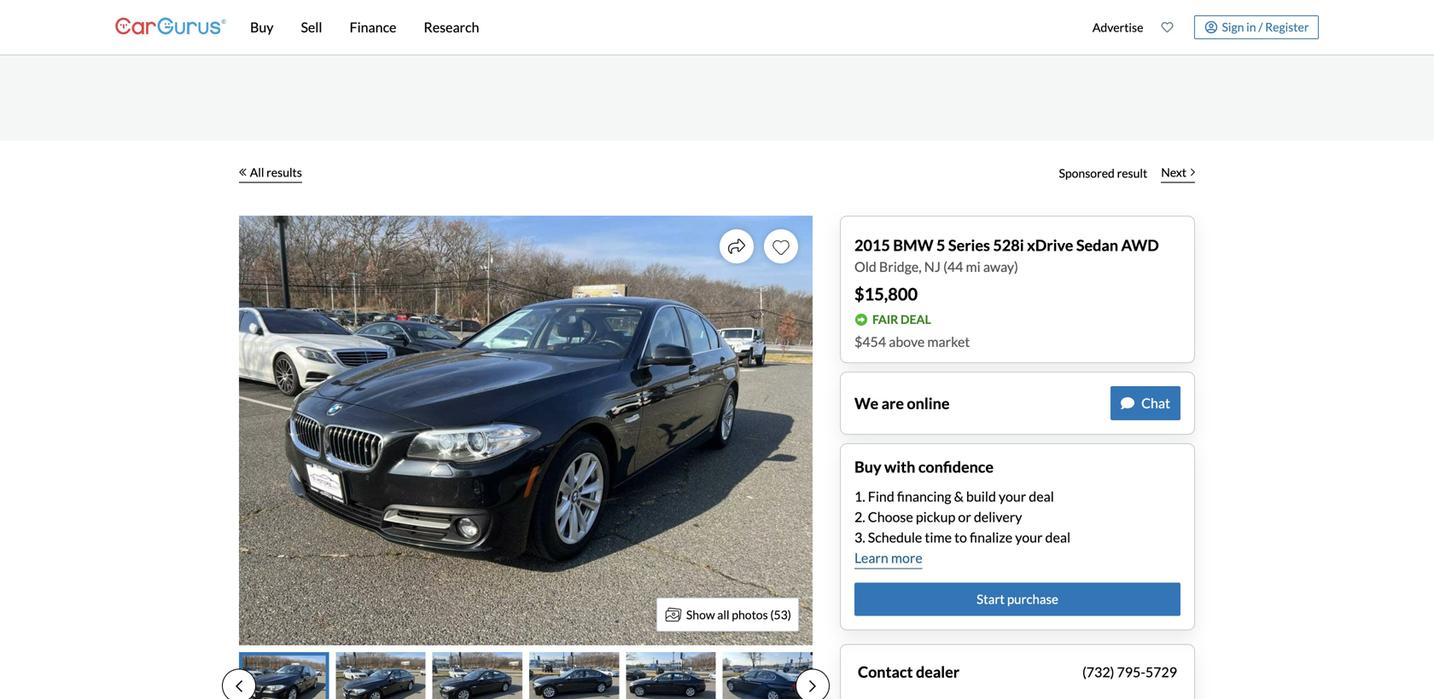 Task type: describe. For each thing, give the bounding box(es) containing it.
we
[[854, 394, 878, 413]]

view vehicle photo 4 image
[[529, 653, 619, 700]]

sedan
[[1076, 236, 1118, 255]]

xdrive
[[1027, 236, 1073, 255]]

advertise link
[[1084, 3, 1152, 51]]

sell button
[[287, 0, 336, 55]]

research
[[424, 19, 479, 35]]

buy for buy with confidence
[[854, 458, 881, 477]]

sponsored
[[1059, 166, 1115, 181]]

next page image
[[809, 680, 816, 694]]

2015
[[854, 236, 890, 255]]

finalize
[[970, 530, 1013, 546]]

chevron right image
[[1191, 168, 1195, 177]]

market
[[927, 334, 970, 350]]

$454
[[854, 334, 886, 350]]

sign in / register menu item
[[1182, 15, 1319, 39]]

all
[[250, 165, 264, 180]]

user icon image
[[1205, 21, 1217, 34]]

online
[[907, 394, 950, 413]]

share image
[[728, 238, 745, 255]]

&
[[954, 489, 964, 505]]

deal
[[901, 313, 931, 327]]

find financing & build your deal choose pickup or delivery schedule time to finalize your deal learn more
[[854, 489, 1071, 567]]

saved cars image
[[1161, 21, 1173, 33]]

finance
[[350, 19, 396, 35]]

buy with confidence
[[854, 458, 994, 477]]

fair
[[872, 313, 898, 327]]

view vehicle photo 1 image
[[239, 653, 329, 700]]

time
[[925, 530, 952, 546]]

0 vertical spatial your
[[999, 489, 1026, 505]]

buy for buy
[[250, 19, 274, 35]]

nj
[[924, 259, 941, 275]]

learn
[[854, 550, 888, 567]]

1 vertical spatial deal
[[1045, 530, 1071, 546]]

to
[[954, 530, 967, 546]]

delivery
[[974, 509, 1022, 526]]

fair deal
[[872, 313, 931, 327]]

all
[[717, 608, 729, 623]]

$15,800
[[854, 284, 918, 305]]

purchase
[[1007, 592, 1058, 607]]

chat
[[1141, 395, 1170, 412]]

(53)
[[770, 608, 791, 623]]

(732) 795-5729
[[1082, 664, 1177, 681]]

contact
[[858, 663, 913, 682]]

with
[[884, 458, 915, 477]]

above
[[889, 334, 925, 350]]

show all photos (53)
[[686, 608, 791, 623]]

comment image
[[1121, 397, 1135, 411]]

show all photos (53) link
[[656, 598, 799, 633]]

(44
[[943, 259, 963, 275]]

all results
[[250, 165, 302, 180]]

are
[[881, 394, 904, 413]]

contact dealer
[[858, 663, 960, 682]]

show
[[686, 608, 715, 623]]

schedule
[[868, 530, 922, 546]]

menu bar containing buy
[[226, 0, 1084, 55]]

advertise
[[1093, 20, 1143, 35]]

cargurus logo homepage link link
[[115, 3, 226, 52]]

bmw
[[893, 236, 933, 255]]

learn more link
[[854, 549, 923, 570]]

(732)
[[1082, 664, 1114, 681]]



Task type: locate. For each thing, give the bounding box(es) containing it.
1 horizontal spatial buy
[[854, 458, 881, 477]]

we are online
[[854, 394, 950, 413]]

sign
[[1222, 19, 1244, 34]]

your up the delivery
[[999, 489, 1026, 505]]

5729
[[1145, 664, 1177, 681]]

chevron double left image
[[239, 168, 246, 177]]

buy left sell
[[250, 19, 274, 35]]

away)
[[983, 259, 1018, 275]]

sign in / register link
[[1194, 15, 1319, 39]]

sponsored result
[[1059, 166, 1147, 181]]

buy left "with"
[[854, 458, 881, 477]]

result
[[1117, 166, 1147, 181]]

pickup
[[916, 509, 956, 526]]

your
[[999, 489, 1026, 505], [1015, 530, 1043, 546]]

prev page image
[[236, 680, 242, 694]]

series
[[948, 236, 990, 255]]

bridge,
[[879, 259, 922, 275]]

chat button
[[1111, 387, 1181, 421]]

buy
[[250, 19, 274, 35], [854, 458, 881, 477]]

2015 bmw 5 series 528i xdrive sedan awd old bridge, nj (44 mi away)
[[854, 236, 1159, 275]]

view vehicle photo 2 image
[[336, 653, 426, 700]]

start purchase
[[977, 592, 1058, 607]]

sign in / register
[[1222, 19, 1309, 34]]

build
[[966, 489, 996, 505]]

buy inside popup button
[[250, 19, 274, 35]]

finance button
[[336, 0, 410, 55]]

deal
[[1029, 489, 1054, 505], [1045, 530, 1071, 546]]

528i
[[993, 236, 1024, 255]]

0 vertical spatial buy
[[250, 19, 274, 35]]

0 vertical spatial deal
[[1029, 489, 1054, 505]]

photos
[[732, 608, 768, 623]]

795-
[[1117, 664, 1145, 681]]

deal right build
[[1029, 489, 1054, 505]]

in
[[1246, 19, 1256, 34]]

tab list
[[222, 653, 830, 700]]

research button
[[410, 0, 493, 55]]

results
[[266, 165, 302, 180]]

dealer
[[916, 663, 960, 682]]

0 horizontal spatial buy
[[250, 19, 274, 35]]

all results link
[[239, 155, 302, 192]]

old
[[854, 259, 877, 275]]

buy button
[[236, 0, 287, 55]]

1 vertical spatial buy
[[854, 458, 881, 477]]

more
[[891, 550, 923, 567]]

sell
[[301, 19, 322, 35]]

awd
[[1121, 236, 1159, 255]]

cargurus logo homepage link image
[[115, 3, 226, 52]]

/
[[1258, 19, 1263, 34]]

register
[[1265, 19, 1309, 34]]

deal up purchase
[[1045, 530, 1071, 546]]

1 vertical spatial your
[[1015, 530, 1043, 546]]

next
[[1161, 165, 1187, 180]]

view vehicle photo 5 image
[[626, 653, 716, 700]]

vehicle full photo image
[[239, 216, 813, 646]]

$454 above market
[[854, 334, 970, 350]]

start purchase button
[[854, 584, 1181, 617]]

start
[[977, 592, 1005, 607]]

financing
[[897, 489, 951, 505]]

your down the delivery
[[1015, 530, 1043, 546]]

5
[[936, 236, 945, 255]]

menu bar
[[226, 0, 1084, 55]]

or
[[958, 509, 971, 526]]

next link
[[1154, 155, 1202, 192]]

choose
[[868, 509, 913, 526]]

view vehicle photo 3 image
[[433, 653, 522, 700]]

mi
[[966, 259, 981, 275]]

menu containing sign in / register
[[1084, 3, 1319, 51]]

menu
[[1084, 3, 1319, 51]]

confidence
[[918, 458, 994, 477]]

view vehicle photo 6 image
[[723, 653, 813, 700]]

find
[[868, 489, 894, 505]]



Task type: vqa. For each thing, say whether or not it's contained in the screenshot.
$454 above market
yes



